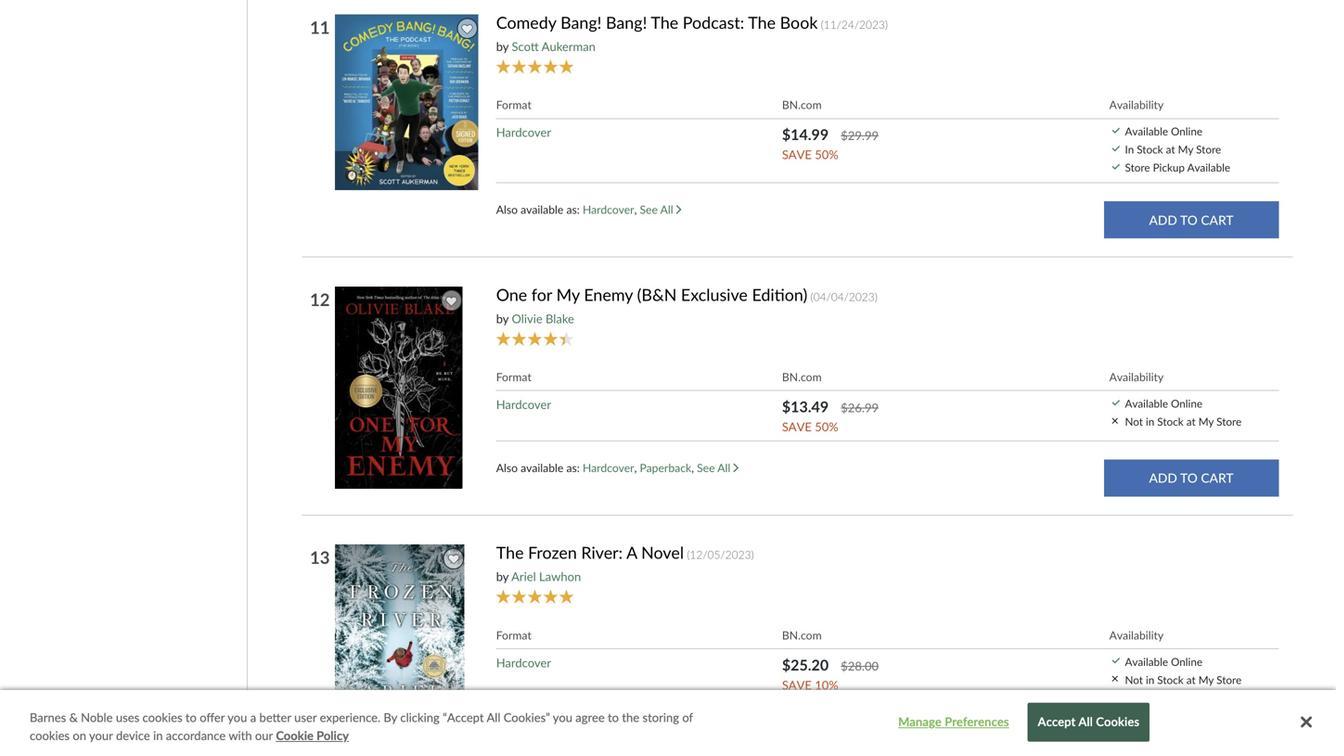 Task type: describe. For each thing, give the bounding box(es) containing it.
experience.
[[320, 710, 381, 725]]

store pickup available
[[1125, 161, 1231, 174]]

1 check image from the top
[[1112, 146, 1120, 152]]

book
[[780, 13, 818, 32]]

barnes & noble uses cookies to offer you a better user experience. by clicking "accept all cookies" you agree to the storing of cookies on your device in accordance with our
[[30, 710, 693, 743]]

bn.com for 13
[[782, 629, 822, 642]]

the inside the frozen river: a novel (12/05/2023) by ariel lawhon
[[496, 543, 524, 563]]

by
[[384, 710, 397, 725]]

, for also available as: hardcover , paperback ,
[[634, 461, 637, 475]]

with
[[229, 729, 252, 743]]

ariel lawhon link
[[511, 570, 581, 584]]

the
[[622, 710, 640, 725]]

aukerman
[[542, 39, 596, 54]]

manage
[[899, 715, 942, 730]]

comedy bang! bang! the podcast: the book link
[[496, 13, 818, 33]]

one for my enemy (b&n exclusive edition) (04/04/2023) by olivie blake
[[496, 285, 878, 326]]

available online for 11
[[1125, 125, 1203, 138]]

novel
[[641, 543, 684, 563]]

cookies"
[[504, 710, 550, 725]]

0 vertical spatial at
[[1166, 143, 1176, 156]]

close modal image for 12
[[1112, 418, 1118, 424]]

availability for 13
[[1110, 629, 1164, 642]]

by for 12
[[496, 311, 509, 326]]

agree
[[576, 710, 605, 725]]

see for see all link to the left
[[640, 203, 658, 216]]

$25.20
[[782, 656, 829, 674]]

format for 13
[[496, 629, 532, 642]]

not in stock at my store for 12
[[1125, 415, 1242, 428]]

save for 13
[[782, 678, 812, 693]]

close modal image for 13
[[1112, 677, 1118, 683]]

exclusive
[[681, 285, 748, 305]]

available for 11
[[1125, 125, 1169, 138]]

clicking
[[400, 710, 440, 725]]

1 horizontal spatial the
[[651, 13, 679, 32]]

frozen
[[528, 543, 577, 563]]

accept
[[1038, 715, 1076, 730]]

all for see all link to the left
[[660, 203, 673, 216]]

(04/04/2023)
[[811, 290, 878, 303]]

10%
[[815, 678, 839, 693]]

enemy
[[584, 285, 633, 305]]

one for my enemy (b&n exclusive edition) link
[[496, 285, 808, 306]]

&
[[69, 710, 78, 725]]

offer
[[200, 710, 225, 725]]

accordance
[[166, 729, 226, 743]]

a
[[250, 710, 256, 725]]

2 to from the left
[[608, 710, 619, 725]]

save for 11
[[782, 147, 812, 162]]

see for right see all link
[[697, 461, 715, 475]]

hardcover for 13
[[496, 656, 551, 670]]

accept all cookies
[[1038, 715, 1140, 730]]

uses
[[116, 710, 139, 725]]

$28.00
[[841, 659, 879, 674]]

olivie
[[512, 311, 543, 326]]

all for accept all cookies button
[[1079, 715, 1093, 730]]

2 bang! from the left
[[606, 13, 647, 32]]

also for also available as: hardcover ,
[[496, 203, 518, 216]]

edition)
[[752, 285, 808, 305]]

privacy alert dialog
[[0, 691, 1336, 755]]

$29.99 save 50%
[[782, 128, 879, 162]]

0 vertical spatial my store
[[1178, 143, 1222, 156]]

manage preferences
[[899, 715, 1010, 730]]

preferences
[[945, 715, 1010, 730]]

of
[[682, 710, 693, 725]]

0 horizontal spatial see all link
[[640, 203, 682, 216]]

(11/24/2023)
[[821, 18, 888, 31]]

hardcover link left paperback
[[583, 461, 634, 475]]

comedy
[[496, 13, 556, 32]]

cookie
[[276, 729, 314, 743]]

(12/05/2023)
[[687, 548, 754, 562]]

, up (12/05/2023)
[[692, 461, 694, 475]]

availability for 12
[[1110, 370, 1164, 384]]

my store for 12
[[1199, 415, 1242, 428]]

at for 13
[[1187, 674, 1196, 687]]

1 to from the left
[[186, 710, 197, 725]]

blake
[[546, 311, 574, 326]]

hardcover for 12
[[496, 397, 551, 412]]

hardcover link for 11
[[496, 125, 551, 140]]

device
[[116, 729, 150, 743]]

olivie blake link
[[512, 311, 574, 326]]

by for 11
[[496, 39, 509, 54]]

scott aukerman link
[[512, 39, 596, 54]]

$26.99
[[841, 401, 879, 415]]

available online for 13
[[1125, 656, 1203, 669]]

available online for 12
[[1125, 397, 1203, 410]]

save for 12
[[782, 420, 812, 434]]

podcast:
[[683, 13, 745, 32]]

$14.99
[[782, 125, 829, 144]]

check image for available online
[[1112, 128, 1120, 134]]

hardcover link for 12
[[496, 397, 551, 412]]

13
[[310, 547, 330, 568]]

$13.49
[[782, 398, 829, 416]]

not for 13
[[1125, 674, 1143, 687]]

availability for 11
[[1110, 98, 1164, 112]]

"accept
[[443, 710, 484, 725]]

also for also available as: hardcover , paperback ,
[[496, 461, 518, 475]]

the frozen river: a novel image
[[334, 544, 469, 748]]

my store for 13
[[1199, 674, 1242, 687]]

available for 12
[[1125, 397, 1169, 410]]

not in stock at my store for 13
[[1125, 674, 1242, 687]]

ariel
[[511, 570, 536, 584]]

not for 12
[[1125, 415, 1143, 428]]

all inside barnes & noble uses cookies to offer you a better user experience. by clicking "accept all cookies" you agree to the storing of cookies on your device in accordance with our
[[487, 710, 501, 725]]

hardcover up enemy
[[583, 203, 634, 216]]

online for 12
[[1171, 397, 1203, 410]]

river:
[[581, 543, 623, 563]]

also available as: hardcover , paperback ,
[[496, 461, 697, 475]]

0 vertical spatial stock
[[1137, 143, 1163, 156]]

$29.99
[[841, 128, 879, 143]]



Task type: locate. For each thing, give the bounding box(es) containing it.
0 vertical spatial check image
[[1112, 146, 1120, 152]]

2 you from the left
[[553, 710, 573, 725]]

as:
[[567, 203, 580, 216], [567, 461, 580, 475]]

save inside $26.99 save 50%
[[782, 420, 812, 434]]

1 vertical spatial stock
[[1158, 415, 1184, 428]]

1 vertical spatial check image
[[1112, 164, 1120, 170]]

2 available from the top
[[521, 461, 564, 475]]

1 vertical spatial also
[[496, 461, 518, 475]]

1 save from the top
[[782, 147, 812, 162]]

see all link
[[640, 203, 682, 216], [697, 461, 739, 475]]

bn.com up the $25.20
[[782, 629, 822, 642]]

available online
[[1125, 125, 1203, 138], [1125, 397, 1203, 410], [1125, 656, 1203, 669]]

2 bn.com from the top
[[782, 370, 822, 384]]

0 horizontal spatial the
[[496, 543, 524, 563]]

50% down $14.99 link
[[815, 147, 839, 162]]

0 vertical spatial in
[[1146, 415, 1155, 428]]

as: up the frozen river: a novel link
[[567, 461, 580, 475]]

0 vertical spatial see all link
[[640, 203, 682, 216]]

0 vertical spatial by
[[496, 39, 509, 54]]

1 as: from the top
[[567, 203, 580, 216]]

2 availability from the top
[[1110, 370, 1164, 384]]

bang!
[[561, 13, 602, 32], [606, 13, 647, 32]]

one for my enemy (b&n exclusive edition) image
[[334, 286, 467, 490]]

right image right paperback link at bottom
[[734, 463, 739, 473]]

format for 12
[[496, 370, 532, 384]]

format down the olivie
[[496, 370, 532, 384]]

, left paperback
[[634, 461, 637, 475]]

scott
[[512, 39, 539, 54]]

available for also available as: hardcover , paperback ,
[[521, 461, 564, 475]]

cookies up the device on the left bottom of the page
[[142, 710, 182, 725]]

hardcover link up enemy
[[583, 203, 634, 216]]

format down the ariel
[[496, 629, 532, 642]]

paperback
[[640, 461, 692, 475]]

the frozen river: a novel (12/05/2023) by ariel lawhon
[[496, 543, 754, 584]]

close modal image
[[1112, 418, 1118, 424], [1112, 677, 1118, 683]]

1 vertical spatial format
[[496, 370, 532, 384]]

our
[[255, 729, 273, 743]]

50% for 11
[[815, 147, 839, 162]]

$26.99 save 50%
[[782, 401, 879, 434]]

the frozen river: a novel link
[[496, 543, 684, 564]]

on
[[73, 729, 86, 743]]

0 vertical spatial close modal image
[[1112, 418, 1118, 424]]

50% for 12
[[815, 420, 839, 434]]

3 bn.com from the top
[[782, 629, 822, 642]]

all inside button
[[1079, 715, 1093, 730]]

2 horizontal spatial the
[[748, 13, 776, 32]]

1 horizontal spatial see
[[697, 461, 715, 475]]

all for right see all link
[[718, 461, 731, 475]]

0 horizontal spatial see
[[640, 203, 658, 216]]

2 vertical spatial by
[[496, 570, 509, 584]]

1 vertical spatial see
[[697, 461, 715, 475]]

2 vertical spatial save
[[782, 678, 812, 693]]

save down $13.49
[[782, 420, 812, 434]]

0 vertical spatial not in stock at my store
[[1125, 415, 1242, 428]]

in inside barnes & noble uses cookies to offer you a better user experience. by clicking "accept all cookies" you agree to the storing of cookies on your device in accordance with our
[[153, 729, 163, 743]]

1 also from the top
[[496, 203, 518, 216]]

see
[[640, 203, 658, 216], [697, 461, 715, 475]]

see all
[[640, 203, 676, 216], [697, 461, 734, 475]]

1 vertical spatial save
[[782, 420, 812, 434]]

bang! up aukerman
[[561, 13, 602, 32]]

2 check image from the top
[[1112, 164, 1120, 170]]

$13.49 link
[[782, 398, 829, 416]]

pickup
[[1153, 161, 1185, 174]]

1 vertical spatial not
[[1125, 674, 1143, 687]]

1 vertical spatial available
[[521, 461, 564, 475]]

hardcover up cookies"
[[496, 656, 551, 670]]

1 available from the top
[[521, 203, 564, 216]]

1 vertical spatial see all link
[[697, 461, 739, 475]]

by
[[496, 39, 509, 54], [496, 311, 509, 326], [496, 570, 509, 584]]

0 vertical spatial save
[[782, 147, 812, 162]]

hardcover link for 13
[[496, 656, 551, 670]]

1 vertical spatial my store
[[1199, 415, 1242, 428]]

3 check image from the top
[[1112, 659, 1120, 664]]

right image for see all link to the left
[[676, 205, 682, 215]]

at for 12
[[1187, 415, 1196, 428]]

,
[[634, 203, 637, 216], [634, 461, 637, 475], [692, 461, 694, 475]]

comedy bang! bang! the podcast: the book (11/24/2023) by scott aukerman
[[496, 13, 888, 54]]

all up the (b&n
[[660, 203, 673, 216]]

see all for right see all link
[[697, 461, 734, 475]]

see up the (b&n
[[640, 203, 658, 216]]

2 vertical spatial online
[[1171, 656, 1203, 669]]

0 horizontal spatial right image
[[676, 205, 682, 215]]

format down scott
[[496, 98, 532, 112]]

1 available online from the top
[[1125, 125, 1203, 138]]

manage preferences button
[[896, 704, 1012, 741]]

in for 12
[[1146, 415, 1155, 428]]

, for also available as: hardcover ,
[[634, 203, 637, 216]]

None submit
[[1104, 202, 1279, 239], [1104, 460, 1279, 497], [1104, 718, 1279, 755], [1104, 202, 1279, 239], [1104, 460, 1279, 497], [1104, 718, 1279, 755]]

(b&n
[[637, 285, 677, 305]]

1 not from the top
[[1125, 415, 1143, 428]]

check image
[[1112, 128, 1120, 134], [1112, 164, 1120, 170]]

2 vertical spatial in
[[153, 729, 163, 743]]

check image for 13
[[1112, 659, 1120, 664]]

save inside $28.00 save 10%
[[782, 678, 812, 693]]

1 close modal image from the top
[[1112, 418, 1118, 424]]

online for 11
[[1171, 125, 1203, 138]]

0 vertical spatial availability
[[1110, 98, 1164, 112]]

1 vertical spatial 50%
[[815, 420, 839, 434]]

hardcover link
[[496, 125, 551, 140], [583, 203, 634, 216], [496, 397, 551, 412], [583, 461, 634, 475], [496, 656, 551, 670]]

0 vertical spatial available online
[[1125, 125, 1203, 138]]

by left the ariel
[[496, 570, 509, 584]]

0 vertical spatial also
[[496, 203, 518, 216]]

2 as: from the top
[[567, 461, 580, 475]]

bn.com for 11
[[782, 98, 822, 112]]

1 vertical spatial in
[[1146, 674, 1155, 687]]

cookies
[[1096, 715, 1140, 730]]

2 format from the top
[[496, 370, 532, 384]]

available up frozen
[[521, 461, 564, 475]]

for
[[532, 285, 552, 305]]

storing
[[643, 710, 679, 725]]

hardcover down scott
[[496, 125, 551, 140]]

50% inside $26.99 save 50%
[[815, 420, 839, 434]]

you left the a
[[228, 710, 247, 725]]

a
[[627, 543, 637, 563]]

the left the book
[[748, 13, 776, 32]]

1 vertical spatial not in stock at my store
[[1125, 674, 1242, 687]]

you
[[228, 710, 247, 725], [553, 710, 573, 725]]

1 vertical spatial close modal image
[[1112, 677, 1118, 683]]

see all up the (b&n
[[640, 203, 676, 216]]

0 vertical spatial see
[[640, 203, 658, 216]]

right image for right see all link
[[734, 463, 739, 473]]

barnes
[[30, 710, 66, 725]]

2 vertical spatial format
[[496, 629, 532, 642]]

format for 11
[[496, 98, 532, 112]]

1 vertical spatial online
[[1171, 397, 1203, 410]]

by inside one for my enemy (b&n exclusive edition) (04/04/2023) by olivie blake
[[496, 311, 509, 326]]

3 available online from the top
[[1125, 656, 1203, 669]]

see all for see all link to the left
[[640, 203, 676, 216]]

0 horizontal spatial you
[[228, 710, 247, 725]]

by inside the frozen river: a novel (12/05/2023) by ariel lawhon
[[496, 570, 509, 584]]

see all link right paperback
[[697, 461, 739, 475]]

check image for store pickup available
[[1112, 164, 1120, 170]]

1 horizontal spatial cookies
[[142, 710, 182, 725]]

by inside comedy bang! bang! the podcast: the book (11/24/2023) by scott aukerman
[[496, 39, 509, 54]]

available for 13
[[1125, 656, 1169, 669]]

2 save from the top
[[782, 420, 812, 434]]

1 vertical spatial right image
[[734, 463, 739, 473]]

1 horizontal spatial see all
[[697, 461, 734, 475]]

0 horizontal spatial see all
[[640, 203, 676, 216]]

2 close modal image from the top
[[1112, 677, 1118, 683]]

available
[[1125, 125, 1169, 138], [1188, 161, 1231, 174], [1125, 397, 1169, 410], [1125, 656, 1169, 669]]

paperback link
[[640, 461, 692, 475]]

see all link up the (b&n
[[640, 203, 682, 216]]

2 by from the top
[[496, 311, 509, 326]]

all right paperback
[[718, 461, 731, 475]]

0 vertical spatial 50%
[[815, 147, 839, 162]]

1 vertical spatial availability
[[1110, 370, 1164, 384]]

2 online from the top
[[1171, 397, 1203, 410]]

2 vertical spatial at
[[1187, 674, 1196, 687]]

1 online from the top
[[1171, 125, 1203, 138]]

cookie policy
[[276, 729, 349, 743]]

50% inside $29.99 save 50%
[[815, 147, 839, 162]]

3 format from the top
[[496, 629, 532, 642]]

bn.com for 12
[[782, 370, 822, 384]]

by left the olivie
[[496, 311, 509, 326]]

2 vertical spatial availability
[[1110, 629, 1164, 642]]

3 save from the top
[[782, 678, 812, 693]]

0 vertical spatial not
[[1125, 415, 1143, 428]]

lawhon
[[539, 570, 581, 584]]

policy
[[317, 729, 349, 743]]

check image for 12
[[1112, 400, 1120, 406]]

3 by from the top
[[496, 570, 509, 584]]

0 horizontal spatial cookies
[[30, 729, 70, 743]]

cookies
[[142, 710, 182, 725], [30, 729, 70, 743]]

save
[[782, 147, 812, 162], [782, 420, 812, 434], [782, 678, 812, 693]]

1 check image from the top
[[1112, 128, 1120, 134]]

the left podcast:
[[651, 13, 679, 32]]

0 vertical spatial format
[[496, 98, 532, 112]]

all right the accept
[[1079, 715, 1093, 730]]

see all right paperback
[[697, 461, 734, 475]]

2 vertical spatial my store
[[1199, 674, 1242, 687]]

not in stock at my store
[[1125, 415, 1242, 428], [1125, 674, 1242, 687]]

my store
[[1178, 143, 1222, 156], [1199, 415, 1242, 428], [1199, 674, 1242, 687]]

at
[[1166, 143, 1176, 156], [1187, 415, 1196, 428], [1187, 674, 1196, 687]]

3 online from the top
[[1171, 656, 1203, 669]]

1 horizontal spatial bang!
[[606, 13, 647, 32]]

store
[[1125, 161, 1150, 174]]

hardcover down the olivie
[[496, 397, 551, 412]]

stock for 12
[[1158, 415, 1184, 428]]

1 horizontal spatial to
[[608, 710, 619, 725]]

0 vertical spatial bn.com
[[782, 98, 822, 112]]

0 vertical spatial cookies
[[142, 710, 182, 725]]

save inside $29.99 save 50%
[[782, 147, 812, 162]]

you left agree
[[553, 710, 573, 725]]

user
[[294, 710, 317, 725]]

1 availability from the top
[[1110, 98, 1164, 112]]

1 vertical spatial by
[[496, 311, 509, 326]]

cookies down barnes
[[30, 729, 70, 743]]

1 horizontal spatial right image
[[734, 463, 739, 473]]

save down the $25.20
[[782, 678, 812, 693]]

better
[[259, 710, 291, 725]]

in for 13
[[1146, 674, 1155, 687]]

available up for
[[521, 203, 564, 216]]

comedy bang! bang! the podcast: the book image
[[334, 13, 483, 191]]

1 vertical spatial available online
[[1125, 397, 1203, 410]]

0 vertical spatial available
[[521, 203, 564, 216]]

1 50% from the top
[[815, 147, 839, 162]]

1 vertical spatial see all
[[697, 461, 734, 475]]

1 vertical spatial as:
[[567, 461, 580, 475]]

format
[[496, 98, 532, 112], [496, 370, 532, 384], [496, 629, 532, 642]]

in stock at my store
[[1125, 143, 1222, 156]]

bn.com
[[782, 98, 822, 112], [782, 370, 822, 384], [782, 629, 822, 642]]

hardcover link down the olivie
[[496, 397, 551, 412]]

1 bang! from the left
[[561, 13, 602, 32]]

hardcover
[[496, 125, 551, 140], [583, 203, 634, 216], [496, 397, 551, 412], [583, 461, 634, 475], [496, 656, 551, 670]]

to up accordance
[[186, 710, 197, 725]]

1 format from the top
[[496, 98, 532, 112]]

0 horizontal spatial bang!
[[561, 13, 602, 32]]

1 vertical spatial check image
[[1112, 400, 1120, 406]]

by left scott
[[496, 39, 509, 54]]

cookie policy link
[[276, 727, 349, 745]]

online
[[1171, 125, 1203, 138], [1171, 397, 1203, 410], [1171, 656, 1203, 669]]

as: for also available as: hardcover , paperback ,
[[567, 461, 580, 475]]

stock
[[1137, 143, 1163, 156], [1158, 415, 1184, 428], [1158, 674, 1184, 687]]

bn.com up $14.99
[[782, 98, 822, 112]]

availability
[[1110, 98, 1164, 112], [1110, 370, 1164, 384], [1110, 629, 1164, 642]]

as: up my
[[567, 203, 580, 216]]

1 vertical spatial cookies
[[30, 729, 70, 743]]

11
[[310, 17, 330, 38]]

2 not in stock at my store from the top
[[1125, 674, 1242, 687]]

noble
[[81, 710, 113, 725]]

$25.20 link
[[782, 656, 829, 674]]

2 vertical spatial available online
[[1125, 656, 1203, 669]]

2 50% from the top
[[815, 420, 839, 434]]

my
[[556, 285, 580, 305]]

1 bn.com from the top
[[782, 98, 822, 112]]

hardcover left paperback
[[583, 461, 634, 475]]

also
[[496, 203, 518, 216], [496, 461, 518, 475]]

available
[[521, 203, 564, 216], [521, 461, 564, 475]]

, up one for my enemy (b&n exclusive edition) link
[[634, 203, 637, 216]]

2 check image from the top
[[1112, 400, 1120, 406]]

1 vertical spatial at
[[1187, 415, 1196, 428]]

2 available online from the top
[[1125, 397, 1203, 410]]

stock for 13
[[1158, 674, 1184, 687]]

2 vertical spatial bn.com
[[782, 629, 822, 642]]

2 also from the top
[[496, 461, 518, 475]]

as: for also available as: hardcover ,
[[567, 203, 580, 216]]

in
[[1146, 415, 1155, 428], [1146, 674, 1155, 687], [153, 729, 163, 743]]

$28.00 save 10%
[[782, 659, 879, 693]]

available for also available as: hardcover ,
[[521, 203, 564, 216]]

to left the
[[608, 710, 619, 725]]

0 vertical spatial check image
[[1112, 128, 1120, 134]]

accept all cookies button
[[1028, 703, 1150, 742]]

hardcover link down scott
[[496, 125, 551, 140]]

hardcover for 11
[[496, 125, 551, 140]]

right image up the (b&n
[[676, 205, 682, 215]]

0 vertical spatial see all
[[640, 203, 676, 216]]

one
[[496, 285, 527, 305]]

also available as: hardcover ,
[[496, 203, 640, 216]]

$14.99 link
[[782, 125, 829, 144]]

0 vertical spatial right image
[[676, 205, 682, 215]]

right image
[[676, 205, 682, 215], [734, 463, 739, 473]]

1 you from the left
[[228, 710, 247, 725]]

12
[[310, 289, 330, 310]]

0 horizontal spatial to
[[186, 710, 197, 725]]

1 not in stock at my store from the top
[[1125, 415, 1242, 428]]

2 vertical spatial stock
[[1158, 674, 1184, 687]]

50% down $13.49
[[815, 420, 839, 434]]

the up the ariel
[[496, 543, 524, 563]]

1 vertical spatial bn.com
[[782, 370, 822, 384]]

hardcover link up cookies"
[[496, 656, 551, 670]]

bn.com up $13.49 link
[[782, 370, 822, 384]]

save down $14.99
[[782, 147, 812, 162]]

0 vertical spatial as:
[[567, 203, 580, 216]]

2 not from the top
[[1125, 674, 1143, 687]]

bang! left podcast:
[[606, 13, 647, 32]]

check image
[[1112, 146, 1120, 152], [1112, 400, 1120, 406], [1112, 659, 1120, 664]]

not
[[1125, 415, 1143, 428], [1125, 674, 1143, 687]]

3 availability from the top
[[1110, 629, 1164, 642]]

1 horizontal spatial see all link
[[697, 461, 739, 475]]

see right paperback
[[697, 461, 715, 475]]

0 vertical spatial online
[[1171, 125, 1203, 138]]

online for 13
[[1171, 656, 1203, 669]]

1 by from the top
[[496, 39, 509, 54]]

1 horizontal spatial you
[[553, 710, 573, 725]]

all right the "accept
[[487, 710, 501, 725]]

2 vertical spatial check image
[[1112, 659, 1120, 664]]

your
[[89, 729, 113, 743]]

in
[[1125, 143, 1134, 156]]



Task type: vqa. For each thing, say whether or not it's contained in the screenshot.
next slide / item image
no



